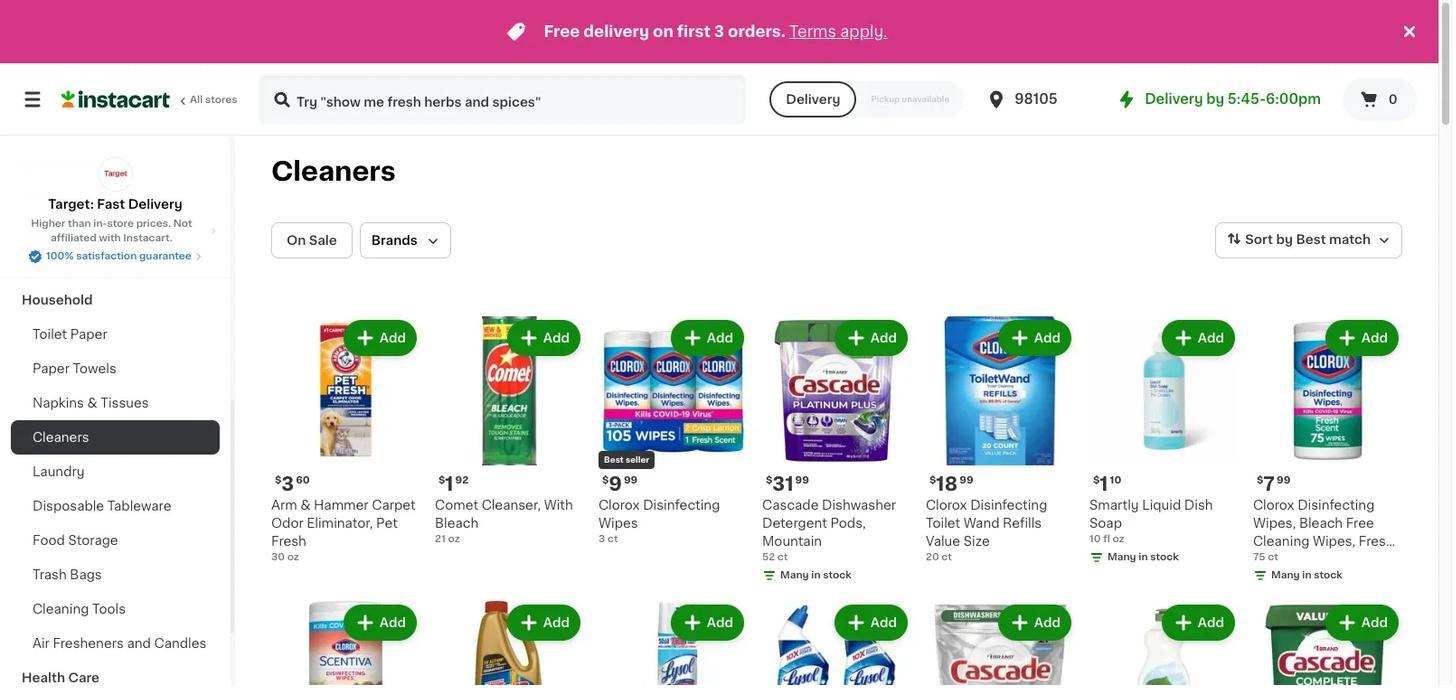 Task type: describe. For each thing, give the bounding box(es) containing it.
soda & water link
[[11, 146, 220, 180]]

air
[[33, 638, 50, 650]]

napkins & tissues
[[33, 397, 149, 410]]

ct inside "clorox disinfecting toilet wand refills value size 20 ct"
[[942, 553, 953, 563]]

with
[[544, 499, 573, 512]]

oz inside arm & hammer carpet odor eliminator, pet fresh 30 oz
[[287, 553, 299, 563]]

disposable tableware
[[33, 500, 171, 513]]

target: fast delivery logo image
[[98, 157, 133, 192]]

all stores
[[190, 95, 238, 105]]

18
[[937, 475, 958, 494]]

fresheners
[[53, 638, 124, 650]]

delivery by 5:45-6:00pm
[[1145, 92, 1322, 106]]

$ for $ 3 60
[[275, 476, 282, 486]]

wand
[[964, 517, 1000, 530]]

98105
[[1015, 92, 1058, 106]]

water
[[72, 156, 111, 169]]

clorox inside clorox disinfecting wipes, bleach free cleaning wipes, fresh scent
[[1254, 499, 1295, 512]]

30
[[271, 553, 285, 563]]

clorox disinfecting wipes, bleach free cleaning wipes, fresh scent
[[1254, 499, 1395, 566]]

coffee & tea
[[22, 191, 107, 204]]

smartly liquid dish soap 10 fl oz
[[1090, 499, 1214, 545]]

98105 button
[[986, 74, 1095, 125]]

sports drinks
[[22, 225, 111, 238]]

cleaning tools link
[[11, 593, 220, 627]]

cascade
[[763, 499, 819, 512]]

pods,
[[831, 517, 866, 530]]

6:00pm
[[1266, 92, 1322, 106]]

pet
[[376, 517, 398, 530]]

$ for $ 1 92
[[439, 476, 445, 486]]

trash bags link
[[11, 558, 220, 593]]

0 vertical spatial paper
[[70, 328, 107, 341]]

dishwasher
[[822, 499, 896, 512]]

sort
[[1246, 234, 1274, 246]]

75 ct
[[1254, 553, 1279, 563]]

& for soda
[[58, 156, 69, 169]]

household
[[22, 294, 93, 307]]

75
[[1254, 553, 1266, 563]]

all stores link
[[62, 74, 239, 125]]

0 horizontal spatial cleaners
[[33, 431, 89, 444]]

food storage link
[[11, 524, 220, 558]]

air fresheners and candles link
[[11, 627, 220, 661]]

disposable tableware link
[[11, 489, 220, 524]]

target:
[[48, 198, 94, 211]]

many for 1
[[1108, 553, 1137, 563]]

1 for comet cleanser, with bleach
[[445, 475, 454, 494]]

drinks
[[68, 225, 111, 238]]

apply.
[[841, 24, 888, 39]]

storage
[[68, 535, 118, 547]]

in-
[[93, 219, 107, 229]]

cleaning inside cleaning tools link
[[33, 603, 89, 616]]

stock for 1
[[1151, 553, 1179, 563]]

hammer
[[314, 499, 369, 512]]

sale
[[309, 234, 337, 247]]

limited time offer region
[[0, 0, 1399, 63]]

pantry
[[22, 260, 65, 272]]

Search field
[[261, 76, 745, 123]]

target: fast delivery
[[48, 198, 183, 211]]

$ for $ 9 99
[[602, 476, 609, 486]]

Best match Sort by field
[[1216, 223, 1403, 259]]

$ 1 10
[[1094, 475, 1122, 494]]

on
[[653, 24, 674, 39]]

orders.
[[728, 24, 786, 39]]

match
[[1330, 234, 1371, 246]]

& for coffee
[[70, 191, 80, 204]]

$ for $ 31 99
[[766, 476, 773, 486]]

cleaning tools
[[33, 603, 126, 616]]

higher than in-store prices. not affiliated with instacart. link
[[14, 217, 216, 246]]

satisfaction
[[76, 251, 137, 261]]

3 inside clorox disinfecting wipes 3 ct
[[599, 535, 605, 545]]

dish
[[1185, 499, 1214, 512]]

$ for $ 1 10
[[1094, 476, 1100, 486]]

food
[[33, 535, 65, 547]]

clorox for 18
[[926, 499, 968, 512]]

sort by
[[1246, 234, 1294, 246]]

free inside clorox disinfecting wipes, bleach free cleaning wipes, fresh scent
[[1347, 517, 1375, 530]]

sports drinks link
[[11, 214, 220, 249]]

10 inside smartly liquid dish soap 10 fl oz
[[1090, 535, 1101, 545]]

0
[[1389, 93, 1398, 106]]

free delivery on first 3 orders. terms apply.
[[544, 24, 888, 39]]

0 horizontal spatial delivery
[[128, 198, 183, 211]]

juice link
[[11, 111, 220, 146]]

guarantee
[[139, 251, 192, 261]]

by for sort
[[1277, 234, 1294, 246]]

$ 9 99
[[602, 475, 638, 494]]

soap
[[1090, 517, 1123, 530]]

31
[[773, 475, 794, 494]]

100%
[[46, 251, 74, 261]]

seller
[[626, 456, 650, 464]]

in for 1
[[1139, 553, 1148, 563]]

0 vertical spatial toilet
[[33, 328, 67, 341]]

0 vertical spatial wipes,
[[1254, 517, 1297, 530]]

smartly
[[1090, 499, 1139, 512]]

fast
[[97, 198, 125, 211]]

delivery for delivery
[[786, 93, 841, 106]]

bags
[[70, 569, 102, 582]]

oz inside comet cleanser, with bleach 21 oz
[[448, 535, 460, 545]]

best match
[[1297, 234, 1371, 246]]

60
[[296, 476, 310, 486]]

juice
[[22, 122, 58, 135]]

arm & hammer carpet odor eliminator, pet fresh 30 oz
[[271, 499, 416, 563]]

household link
[[11, 283, 220, 318]]

product group containing 9
[[599, 317, 748, 547]]

99 for 31
[[796, 476, 810, 486]]

delivery
[[584, 24, 650, 39]]

best for best match
[[1297, 234, 1327, 246]]

clorox disinfecting wipes 3 ct
[[599, 499, 720, 545]]

liquid
[[1143, 499, 1182, 512]]

delivery by 5:45-6:00pm link
[[1116, 89, 1322, 110]]

100% satisfaction guarantee button
[[28, 246, 203, 264]]

ct inside cascade dishwasher detergent pods, mountain 52 ct
[[778, 553, 788, 563]]

brands button
[[360, 223, 451, 259]]

brands
[[372, 234, 418, 247]]

disinfecting inside clorox disinfecting wipes, bleach free cleaning wipes, fresh scent
[[1298, 499, 1375, 512]]

product group containing 31
[[763, 317, 912, 587]]

instacart logo image
[[62, 89, 170, 110]]

soda & water
[[22, 156, 111, 169]]

product group containing 7
[[1254, 317, 1403, 587]]



Task type: vqa. For each thing, say whether or not it's contained in the screenshot.
16 in $ 16 16
no



Task type: locate. For each thing, give the bounding box(es) containing it.
$ inside $ 7 99
[[1257, 476, 1264, 486]]

terms apply. link
[[790, 24, 888, 39]]

1 horizontal spatial by
[[1277, 234, 1294, 246]]

1 horizontal spatial disinfecting
[[971, 499, 1048, 512]]

oz right fl at the right
[[1113, 535, 1125, 545]]

ct down wipes
[[608, 535, 618, 545]]

10 left fl at the right
[[1090, 535, 1101, 545]]

cleaners up sale in the top left of the page
[[271, 158, 396, 185]]

3 right first
[[714, 24, 725, 39]]

product group containing 3
[[271, 317, 421, 565]]

care
[[68, 672, 99, 685]]

0 horizontal spatial in
[[812, 571, 821, 581]]

paper up napkins
[[33, 363, 70, 375]]

1 vertical spatial best
[[604, 456, 624, 464]]

2 clorox from the left
[[926, 499, 968, 512]]

$ inside '$ 31 99'
[[766, 476, 773, 486]]

cleaning
[[1254, 536, 1310, 548], [33, 603, 89, 616]]

clorox
[[599, 499, 640, 512], [926, 499, 968, 512], [1254, 499, 1295, 512]]

clorox down $ 7 99
[[1254, 499, 1295, 512]]

stock for 7
[[1315, 571, 1343, 581]]

7
[[1264, 475, 1275, 494]]

in for 31
[[812, 571, 821, 581]]

99 right 7 on the bottom right of the page
[[1277, 476, 1291, 486]]

fresh for odor
[[271, 536, 307, 548]]

trash
[[33, 569, 67, 582]]

9
[[609, 475, 622, 494]]

wipes,
[[1254, 517, 1297, 530], [1313, 536, 1356, 548]]

coffee
[[22, 191, 67, 204]]

towels
[[73, 363, 117, 375]]

delivery
[[1145, 92, 1204, 106], [786, 93, 841, 106], [128, 198, 183, 211]]

20
[[926, 553, 940, 563]]

many in stock down smartly liquid dish soap 10 fl oz
[[1108, 553, 1179, 563]]

sports
[[22, 225, 65, 238]]

& right "soda"
[[58, 156, 69, 169]]

0 horizontal spatial cleaning
[[33, 603, 89, 616]]

delivery button
[[770, 81, 857, 118]]

10
[[1110, 476, 1122, 486], [1090, 535, 1101, 545]]

free inside "limited time offer" region
[[544, 24, 580, 39]]

2 bleach from the left
[[1300, 517, 1343, 530]]

wipes
[[599, 517, 638, 530]]

1 vertical spatial cleaners
[[33, 431, 89, 444]]

2 horizontal spatial many
[[1272, 571, 1301, 581]]

99 for 9
[[624, 476, 638, 486]]

pantry link
[[11, 249, 220, 283]]

$ 3 60
[[275, 475, 310, 494]]

1 vertical spatial cleaning
[[33, 603, 89, 616]]

1 vertical spatial free
[[1347, 517, 1375, 530]]

cleaning down 'trash bags'
[[33, 603, 89, 616]]

2 horizontal spatial stock
[[1315, 571, 1343, 581]]

$ up "smartly"
[[1094, 476, 1100, 486]]

stock down cascade dishwasher detergent pods, mountain 52 ct
[[823, 571, 852, 581]]

$ 7 99
[[1257, 475, 1291, 494]]

fresh for free
[[1359, 536, 1395, 548]]

best for best seller
[[604, 456, 624, 464]]

comet
[[435, 499, 479, 512]]

6 $ from the left
[[1094, 476, 1100, 486]]

0 horizontal spatial clorox
[[599, 499, 640, 512]]

3 disinfecting from the left
[[1298, 499, 1375, 512]]

0 horizontal spatial free
[[544, 24, 580, 39]]

1 horizontal spatial many in stock
[[1108, 553, 1179, 563]]

1 horizontal spatial 10
[[1110, 476, 1122, 486]]

2 disinfecting from the left
[[971, 499, 1048, 512]]

0 vertical spatial 10
[[1110, 476, 1122, 486]]

higher
[[31, 219, 65, 229]]

disinfecting for 9
[[643, 499, 720, 512]]

21
[[435, 535, 446, 545]]

1 horizontal spatial fresh
[[1359, 536, 1395, 548]]

many in stock for 7
[[1272, 571, 1343, 581]]

disinfecting for 18
[[971, 499, 1048, 512]]

1 99 from the left
[[624, 476, 638, 486]]

toilet down household
[[33, 328, 67, 341]]

None search field
[[259, 74, 747, 125]]

1 vertical spatial by
[[1277, 234, 1294, 246]]

1 horizontal spatial 1
[[1100, 475, 1109, 494]]

0 horizontal spatial by
[[1207, 92, 1225, 106]]

clorox up wipes
[[599, 499, 640, 512]]

1 vertical spatial 10
[[1090, 535, 1101, 545]]

92
[[456, 476, 469, 486]]

by for delivery
[[1207, 92, 1225, 106]]

product group containing 18
[[926, 317, 1076, 565]]

many down scent
[[1272, 571, 1301, 581]]

99 right 31
[[796, 476, 810, 486]]

health care
[[22, 672, 99, 685]]

ct right "52"
[[778, 553, 788, 563]]

100% satisfaction guarantee
[[46, 251, 192, 261]]

0 button
[[1343, 78, 1417, 121]]

ct right 75
[[1268, 553, 1279, 563]]

in for 7
[[1303, 571, 1312, 581]]

1 horizontal spatial cleaning
[[1254, 536, 1310, 548]]

toilet up the value
[[926, 517, 961, 530]]

2 horizontal spatial delivery
[[1145, 92, 1204, 106]]

clorox for 9
[[599, 499, 640, 512]]

best inside field
[[1297, 234, 1327, 246]]

cleaners
[[271, 158, 396, 185], [33, 431, 89, 444]]

delivery inside button
[[786, 93, 841, 106]]

product group
[[271, 317, 421, 565], [435, 317, 584, 547], [599, 317, 748, 547], [763, 317, 912, 587], [926, 317, 1076, 565], [1090, 317, 1239, 569], [1254, 317, 1403, 587], [271, 602, 421, 686], [435, 602, 584, 686], [599, 602, 748, 686], [763, 602, 912, 686], [926, 602, 1076, 686], [1090, 602, 1239, 686], [1254, 602, 1403, 686]]

toilet paper link
[[11, 318, 220, 352]]

eliminator,
[[307, 517, 373, 530]]

laundry
[[33, 466, 85, 479]]

stock down clorox disinfecting wipes, bleach free cleaning wipes, fresh scent at the right of page
[[1315, 571, 1343, 581]]

bleach for oz
[[435, 517, 479, 530]]

napkins
[[33, 397, 84, 410]]

99 for 18
[[960, 476, 974, 486]]

$ up the value
[[930, 476, 937, 486]]

0 horizontal spatial stock
[[823, 571, 852, 581]]

1 horizontal spatial paper
[[70, 328, 107, 341]]

2 horizontal spatial clorox
[[1254, 499, 1295, 512]]

mountain
[[763, 536, 822, 548]]

2 horizontal spatial in
[[1303, 571, 1312, 581]]

0 vertical spatial cleaners
[[271, 158, 396, 185]]

0 horizontal spatial disinfecting
[[643, 499, 720, 512]]

stores
[[205, 95, 238, 105]]

laundry link
[[11, 455, 220, 489]]

0 horizontal spatial best
[[604, 456, 624, 464]]

1 horizontal spatial toilet
[[926, 517, 961, 530]]

many down fl at the right
[[1108, 553, 1137, 563]]

food storage
[[33, 535, 118, 547]]

1 horizontal spatial oz
[[448, 535, 460, 545]]

0 horizontal spatial bleach
[[435, 517, 479, 530]]

disinfecting inside "clorox disinfecting toilet wand refills value size 20 ct"
[[971, 499, 1048, 512]]

delivery down terms
[[786, 93, 841, 106]]

coffee & tea link
[[11, 180, 220, 214]]

many for 7
[[1272, 571, 1301, 581]]

$ inside $ 1 10
[[1094, 476, 1100, 486]]

0 horizontal spatial 3
[[282, 475, 294, 494]]

0 horizontal spatial toilet
[[33, 328, 67, 341]]

many for 31
[[781, 571, 809, 581]]

$ 31 99
[[766, 475, 810, 494]]

2 horizontal spatial disinfecting
[[1298, 499, 1375, 512]]

$ inside "$ 9 99"
[[602, 476, 609, 486]]

stock down smartly liquid dish soap 10 fl oz
[[1151, 553, 1179, 563]]

in
[[1139, 553, 1148, 563], [812, 571, 821, 581], [1303, 571, 1312, 581]]

candles
[[154, 638, 207, 650]]

bleach inside comet cleanser, with bleach 21 oz
[[435, 517, 479, 530]]

99 for 7
[[1277, 476, 1291, 486]]

1 horizontal spatial wipes,
[[1313, 536, 1356, 548]]

tea
[[83, 191, 107, 204]]

many in stock for 31
[[781, 571, 852, 581]]

2 horizontal spatial many in stock
[[1272, 571, 1343, 581]]

add
[[380, 332, 406, 345], [543, 332, 570, 345], [707, 332, 734, 345], [871, 332, 897, 345], [1035, 332, 1061, 345], [1198, 332, 1225, 345], [1362, 332, 1389, 345], [380, 617, 406, 630], [543, 617, 570, 630], [707, 617, 734, 630], [871, 617, 897, 630], [1035, 617, 1061, 630], [1198, 617, 1225, 630], [1362, 617, 1389, 630]]

0 vertical spatial 3
[[714, 24, 725, 39]]

best
[[1297, 234, 1327, 246], [604, 456, 624, 464]]

0 horizontal spatial many
[[781, 571, 809, 581]]

2 fresh from the left
[[1359, 536, 1395, 548]]

99 inside $ 18 99
[[960, 476, 974, 486]]

1 horizontal spatial best
[[1297, 234, 1327, 246]]

bleach for cleaning
[[1300, 517, 1343, 530]]

bleach inside clorox disinfecting wipes, bleach free cleaning wipes, fresh scent
[[1300, 517, 1343, 530]]

many in stock
[[1108, 553, 1179, 563], [781, 571, 852, 581], [1272, 571, 1343, 581]]

$ left 60
[[275, 476, 282, 486]]

paper up towels
[[70, 328, 107, 341]]

& right arm on the left bottom of the page
[[301, 499, 311, 512]]

1 left 92
[[445, 475, 454, 494]]

0 horizontal spatial many in stock
[[781, 571, 852, 581]]

napkins & tissues link
[[11, 386, 220, 421]]

1 horizontal spatial free
[[1347, 517, 1375, 530]]

0 vertical spatial best
[[1297, 234, 1327, 246]]

3 $ from the left
[[602, 476, 609, 486]]

by
[[1207, 92, 1225, 106], [1277, 234, 1294, 246]]

carpet
[[372, 499, 416, 512]]

99 inside '$ 31 99'
[[796, 476, 810, 486]]

2 99 from the left
[[796, 476, 810, 486]]

1 horizontal spatial in
[[1139, 553, 1148, 563]]

odor
[[271, 517, 304, 530]]

& left tea
[[70, 191, 80, 204]]

oz inside smartly liquid dish soap 10 fl oz
[[1113, 535, 1125, 545]]

1 horizontal spatial 3
[[599, 535, 605, 545]]

$ up 75
[[1257, 476, 1264, 486]]

tissues
[[101, 397, 149, 410]]

0 horizontal spatial 10
[[1090, 535, 1101, 545]]

4 99 from the left
[[1277, 476, 1291, 486]]

99 right 9
[[624, 476, 638, 486]]

disinfecting inside clorox disinfecting wipes 3 ct
[[643, 499, 720, 512]]

0 vertical spatial by
[[1207, 92, 1225, 106]]

$ 1 92
[[439, 475, 469, 494]]

disposable
[[33, 500, 104, 513]]

99 inside "$ 9 99"
[[624, 476, 638, 486]]

tableware
[[107, 500, 171, 513]]

0 horizontal spatial paper
[[33, 363, 70, 375]]

2 horizontal spatial 3
[[714, 24, 725, 39]]

10 inside $ 1 10
[[1110, 476, 1122, 486]]

1 vertical spatial toilet
[[926, 517, 961, 530]]

$ inside $ 3 60
[[275, 476, 282, 486]]

$ down best seller
[[602, 476, 609, 486]]

in down clorox disinfecting wipes, bleach free cleaning wipes, fresh scent at the right of page
[[1303, 571, 1312, 581]]

1 up "smartly"
[[1100, 475, 1109, 494]]

2 vertical spatial 3
[[599, 535, 605, 545]]

best left seller
[[604, 456, 624, 464]]

delivery for delivery by 5:45-6:00pm
[[1145, 92, 1204, 106]]

1 horizontal spatial clorox
[[926, 499, 968, 512]]

1 horizontal spatial cleaners
[[271, 158, 396, 185]]

cleaners up laundry
[[33, 431, 89, 444]]

1 vertical spatial 3
[[282, 475, 294, 494]]

0 horizontal spatial 1
[[445, 475, 454, 494]]

1 horizontal spatial delivery
[[786, 93, 841, 106]]

not
[[174, 219, 192, 229]]

2 1 from the left
[[1100, 475, 1109, 494]]

toilet inside "clorox disinfecting toilet wand refills value size 20 ct"
[[926, 517, 961, 530]]

prices.
[[136, 219, 171, 229]]

trash bags
[[33, 569, 102, 582]]

10 up "smartly"
[[1110, 476, 1122, 486]]

by right sort
[[1277, 234, 1294, 246]]

best left match
[[1297, 234, 1327, 246]]

$ inside $ 18 99
[[930, 476, 937, 486]]

fresh inside arm & hammer carpet odor eliminator, pet fresh 30 oz
[[271, 536, 307, 548]]

52
[[763, 553, 775, 563]]

0 horizontal spatial wipes,
[[1254, 517, 1297, 530]]

1 horizontal spatial stock
[[1151, 553, 1179, 563]]

1 vertical spatial paper
[[33, 363, 70, 375]]

1 bleach from the left
[[435, 517, 479, 530]]

2 horizontal spatial oz
[[1113, 535, 1125, 545]]

oz right 21
[[448, 535, 460, 545]]

target: fast delivery link
[[48, 157, 183, 213]]

in down smartly liquid dish soap 10 fl oz
[[1139, 553, 1148, 563]]

many in stock down scent
[[1272, 571, 1343, 581]]

3 down wipes
[[599, 535, 605, 545]]

1 for smartly liquid dish soap
[[1100, 475, 1109, 494]]

service type group
[[770, 81, 964, 118]]

3 99 from the left
[[960, 476, 974, 486]]

ct right "20"
[[942, 553, 953, 563]]

$ left 92
[[439, 476, 445, 486]]

cleaners link
[[11, 421, 220, 455]]

cascade dishwasher detergent pods, mountain 52 ct
[[763, 499, 896, 563]]

fresh inside clorox disinfecting wipes, bleach free cleaning wipes, fresh scent
[[1359, 536, 1395, 548]]

fl
[[1104, 535, 1111, 545]]

0 horizontal spatial fresh
[[271, 536, 307, 548]]

99 inside $ 7 99
[[1277, 476, 1291, 486]]

all
[[190, 95, 203, 105]]

& for napkins
[[87, 397, 97, 410]]

3 left 60
[[282, 475, 294, 494]]

$ up the cascade at the right
[[766, 476, 773, 486]]

$ for $ 7 99
[[1257, 476, 1264, 486]]

delivery left 5:45-
[[1145, 92, 1204, 106]]

store
[[107, 219, 134, 229]]

in down the mountain
[[812, 571, 821, 581]]

1 clorox from the left
[[599, 499, 640, 512]]

99 right 18
[[960, 476, 974, 486]]

health care link
[[11, 661, 220, 686]]

clorox inside clorox disinfecting wipes 3 ct
[[599, 499, 640, 512]]

1 horizontal spatial many
[[1108, 553, 1137, 563]]

clorox down 18
[[926, 499, 968, 512]]

0 horizontal spatial oz
[[287, 553, 299, 563]]

best seller
[[604, 456, 650, 464]]

$ inside $ 1 92
[[439, 476, 445, 486]]

many down the mountain
[[781, 571, 809, 581]]

& left tissues
[[87, 397, 97, 410]]

3 inside "limited time offer" region
[[714, 24, 725, 39]]

cleaning inside clorox disinfecting wipes, bleach free cleaning wipes, fresh scent
[[1254, 536, 1310, 548]]

& for arm
[[301, 499, 311, 512]]

1 vertical spatial wipes,
[[1313, 536, 1356, 548]]

1 1 from the left
[[445, 475, 454, 494]]

1 fresh from the left
[[271, 536, 307, 548]]

3 clorox from the left
[[1254, 499, 1295, 512]]

4 $ from the left
[[766, 476, 773, 486]]

oz right 30 on the bottom left of page
[[287, 553, 299, 563]]

by inside best match sort by field
[[1277, 234, 1294, 246]]

many in stock down the mountain
[[781, 571, 852, 581]]

5 $ from the left
[[930, 476, 937, 486]]

0 vertical spatial cleaning
[[1254, 536, 1310, 548]]

1 horizontal spatial bleach
[[1300, 517, 1343, 530]]

7 $ from the left
[[1257, 476, 1264, 486]]

2 $ from the left
[[439, 476, 445, 486]]

1 $ from the left
[[275, 476, 282, 486]]

many in stock for 1
[[1108, 553, 1179, 563]]

paper
[[70, 328, 107, 341], [33, 363, 70, 375]]

on
[[287, 234, 306, 247]]

0 vertical spatial free
[[544, 24, 580, 39]]

by left 5:45-
[[1207, 92, 1225, 106]]

stock for 31
[[823, 571, 852, 581]]

tools
[[92, 603, 126, 616]]

& inside arm & hammer carpet odor eliminator, pet fresh 30 oz
[[301, 499, 311, 512]]

cleaning up scent
[[1254, 536, 1310, 548]]

by inside delivery by 5:45-6:00pm link
[[1207, 92, 1225, 106]]

health
[[22, 672, 65, 685]]

ct inside clorox disinfecting wipes 3 ct
[[608, 535, 618, 545]]

delivery up prices.
[[128, 198, 183, 211]]

1 disinfecting from the left
[[643, 499, 720, 512]]

clorox inside "clorox disinfecting toilet wand refills value size 20 ct"
[[926, 499, 968, 512]]

$ for $ 18 99
[[930, 476, 937, 486]]



